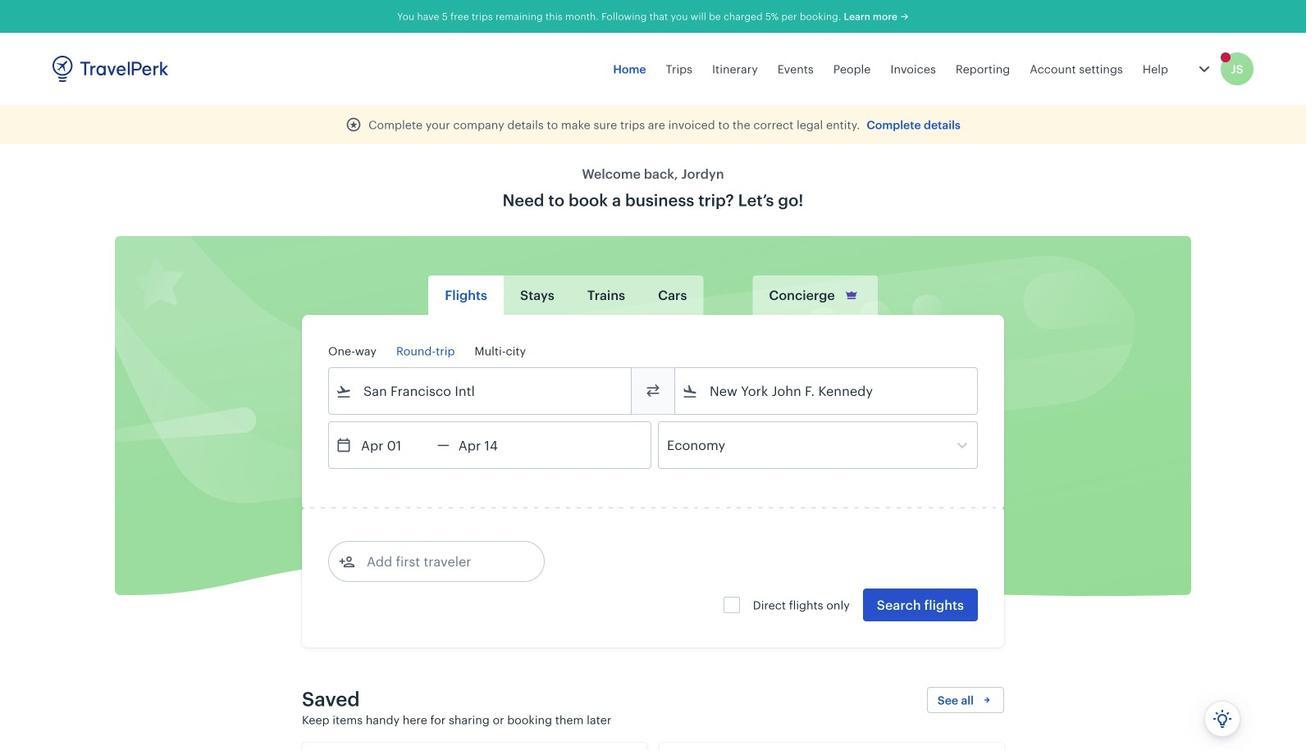 Task type: vqa. For each thing, say whether or not it's contained in the screenshot.
To search field
yes



Task type: describe. For each thing, give the bounding box(es) containing it.
Return text field
[[449, 422, 535, 468]]

Depart text field
[[352, 422, 437, 468]]



Task type: locate. For each thing, give the bounding box(es) containing it.
From search field
[[352, 378, 610, 404]]

Add first traveler search field
[[355, 549, 526, 575]]

To search field
[[698, 378, 956, 404]]



